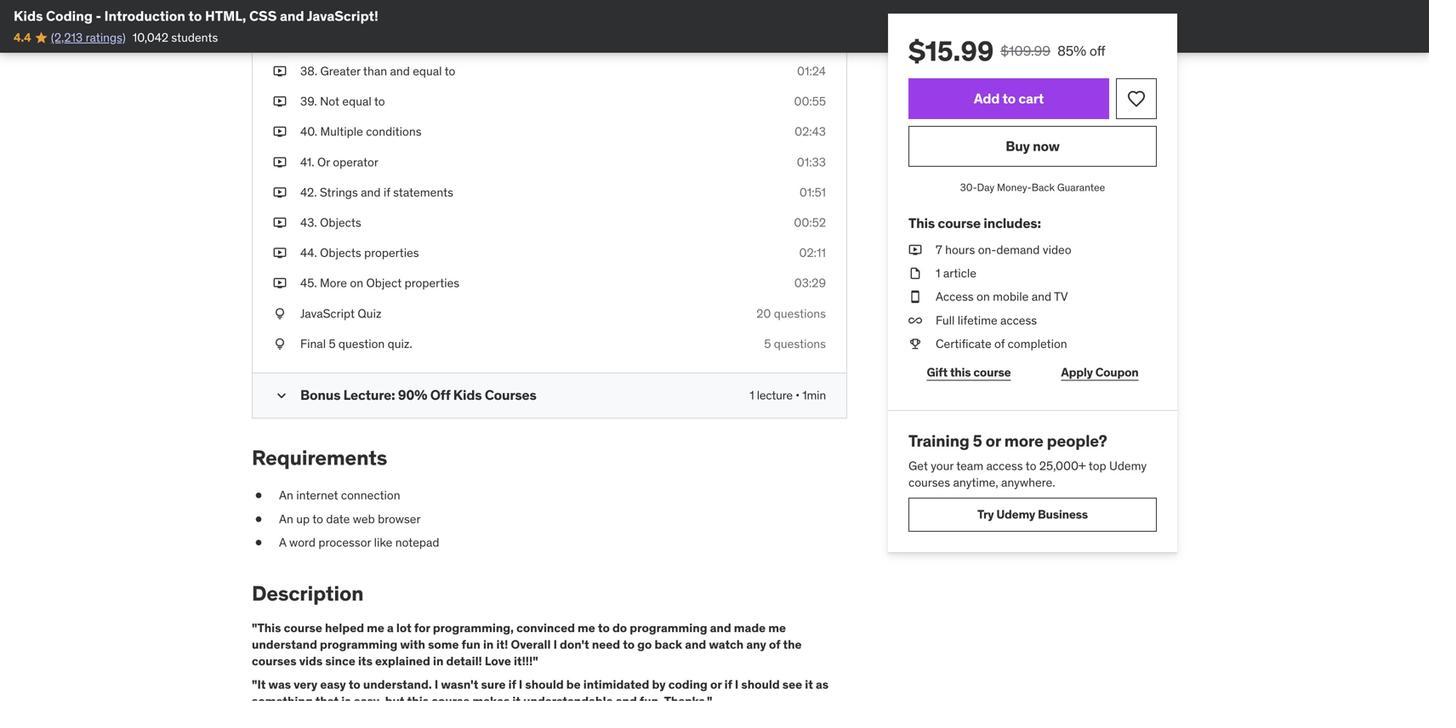 Task type: locate. For each thing, give the bounding box(es) containing it.
xsmall image left the 'full'
[[909, 312, 922, 329]]

0 horizontal spatial in
[[433, 653, 444, 669]]

add to cart button
[[909, 78, 1109, 119]]

bonus
[[300, 386, 341, 404]]

0 horizontal spatial of
[[769, 637, 781, 652]]

courses
[[485, 386, 537, 404]]

90%
[[398, 386, 427, 404]]

questions up the 5 questions
[[774, 306, 826, 321]]

access
[[1001, 312, 1037, 328], [986, 458, 1023, 473]]

go
[[637, 637, 652, 652]]

42. strings and if statements
[[300, 185, 453, 200]]

course up hours
[[938, 214, 981, 232]]

top
[[1089, 458, 1107, 473]]

1 vertical spatial an
[[279, 511, 293, 527]]

do
[[613, 620, 627, 635]]

i left wasn't
[[435, 677, 438, 692]]

wishlist image
[[1126, 88, 1147, 109]]

0 horizontal spatial it
[[513, 694, 521, 701]]

notepad
[[395, 535, 439, 550]]

access up anywhere.
[[986, 458, 1023, 473]]

5 inside training 5 or more people? get your team access to 25,000+ top udemy courses anytime, anywhere.
[[973, 430, 982, 451]]

0 horizontal spatial me
[[367, 620, 384, 635]]

kids up "4.4"
[[14, 7, 43, 25]]

of down the full lifetime access
[[995, 336, 1005, 351]]

statements down conditions
[[393, 185, 453, 200]]

i left should
[[519, 677, 523, 692]]

it left as
[[805, 677, 813, 692]]

helped
[[325, 620, 364, 635]]

easy
[[320, 677, 346, 692]]

understand.
[[363, 677, 432, 692]]

coupon
[[1096, 365, 1139, 380]]

to left cart
[[1003, 90, 1016, 107]]

1 vertical spatial access
[[986, 458, 1023, 473]]

properties up object
[[364, 245, 419, 260]]

0 vertical spatial udemy
[[1109, 458, 1147, 473]]

2 objects from the top
[[320, 245, 361, 260]]

to
[[188, 7, 202, 25], [445, 63, 456, 79], [1003, 90, 1016, 107], [374, 94, 385, 109], [1026, 458, 1037, 473], [312, 511, 323, 527], [598, 620, 610, 635], [623, 637, 635, 652], [349, 677, 361, 692]]

1 horizontal spatial 1
[[936, 266, 941, 281]]

coding
[[668, 677, 708, 692]]

1 vertical spatial kids
[[453, 386, 482, 404]]

and down "programming and"
[[685, 637, 706, 652]]

udemy right top
[[1109, 458, 1147, 473]]

courses inside the "this course helped me a lot for programming, convinced me to do programming and made me understand programming with some fun in it! overall i don't need to go back and watch any of the courses vids since its explained in detail! love it!!!" "it was very easy to understand. i wasn't sure if i should be intimidated by coding or if i should see it as something that is easy, but this course makes it understandable and fun. thanks."
[[252, 653, 297, 669]]

1 an from the top
[[279, 488, 293, 503]]

this right "gift"
[[950, 365, 971, 380]]

1 horizontal spatial of
[[995, 336, 1005, 351]]

5
[[329, 336, 336, 351], [764, 336, 771, 351], [973, 430, 982, 451]]

20 questions
[[757, 306, 826, 321]]

01:24
[[797, 63, 826, 79]]

an left up
[[279, 511, 293, 527]]

objects up more
[[320, 245, 361, 260]]

1 horizontal spatial or
[[986, 430, 1001, 451]]

udemy inside training 5 or more people? get your team access to 25,000+ top udemy courses anytime, anywhere.
[[1109, 458, 1147, 473]]

this right but
[[407, 694, 429, 701]]

in
[[483, 637, 494, 652], [433, 653, 444, 669]]

xsmall image left 42.
[[273, 184, 287, 201]]

to right than
[[445, 63, 456, 79]]

44. objects properties
[[300, 245, 419, 260]]

"this course helped me a lot for programming, convinced me to do programming and made me understand programming with some fun in it! overall i don't need to go back and watch any of the courses vids since its explained in detail! love it!!!" "it was very easy to understand. i wasn't sure if i should be intimidated by coding or if i should see it as something that is easy, but this course makes it understandable and fun. thanks."
[[252, 620, 829, 701]]

to up students
[[188, 7, 202, 25]]

strings
[[320, 185, 358, 200]]

$15.99
[[909, 34, 994, 68]]

5 right the final
[[329, 336, 336, 351]]

00:55
[[794, 94, 826, 109]]

1 objects from the top
[[320, 215, 361, 230]]

on right more
[[350, 275, 363, 291]]

equal right not at the top
[[342, 94, 372, 109]]

xsmall image left 36.
[[273, 2, 287, 19]]

1 vertical spatial this
[[407, 694, 429, 701]]

1 horizontal spatial it
[[805, 677, 813, 692]]

certificate of completion
[[936, 336, 1067, 351]]

add
[[974, 90, 1000, 107]]

questions for 5 questions
[[774, 336, 826, 351]]

40.
[[300, 124, 317, 139]]

to inside training 5 or more people? get your team access to 25,000+ top udemy courses anytime, anywhere.
[[1026, 458, 1037, 473]]

udemy right try
[[997, 507, 1036, 522]]

0 vertical spatial objects
[[320, 215, 361, 230]]

in down some
[[433, 653, 444, 669]]

2 questions from the top
[[774, 336, 826, 351]]

buy now button
[[909, 126, 1157, 167]]

0 vertical spatial questions
[[774, 306, 826, 321]]

1 vertical spatial it
[[513, 694, 521, 701]]

85%
[[1058, 42, 1087, 60]]

an left internet
[[279, 488, 293, 503]]

5 for final
[[329, 336, 336, 351]]

a
[[279, 535, 286, 550]]

to down 38. greater than and equal to
[[374, 94, 385, 109]]

to up anywhere.
[[1026, 458, 1037, 473]]

me up the
[[769, 620, 786, 635]]

full lifetime access
[[936, 312, 1037, 328]]

or
[[986, 430, 1001, 451], [710, 677, 722, 692]]

or right coding
[[710, 677, 722, 692]]

properties
[[364, 245, 419, 260], [405, 275, 460, 291]]

5 down 20
[[764, 336, 771, 351]]

anytime,
[[953, 475, 999, 490]]

2 horizontal spatial me
[[769, 620, 786, 635]]

1 horizontal spatial me
[[578, 620, 595, 635]]

an
[[279, 488, 293, 503], [279, 511, 293, 527]]

apply coupon
[[1061, 365, 1139, 380]]

objects
[[320, 215, 361, 230], [320, 245, 361, 260]]

2 me from the left
[[578, 620, 595, 635]]

course down certificate of completion
[[974, 365, 1011, 380]]

1 vertical spatial or
[[710, 677, 722, 692]]

or left more
[[986, 430, 1001, 451]]

0 horizontal spatial udemy
[[997, 507, 1036, 522]]

bonus lecture: 90% off kids courses
[[300, 386, 537, 404]]

39.
[[300, 94, 317, 109]]

1 vertical spatial objects
[[320, 245, 361, 260]]

1 horizontal spatial this
[[950, 365, 971, 380]]

very
[[294, 677, 318, 692]]

or inside training 5 or more people? get your team access to 25,000+ top udemy courses anytime, anywhere.
[[986, 430, 1001, 451]]

else
[[320, 3, 343, 18]]

courses down the 'understand'
[[252, 653, 297, 669]]

to left the do
[[598, 620, 610, 635]]

1 vertical spatial udemy
[[997, 507, 1036, 522]]

1 horizontal spatial in
[[483, 637, 494, 652]]

equal right than
[[413, 63, 442, 79]]

0 vertical spatial kids
[[14, 7, 43, 25]]

xsmall image left javascript
[[273, 305, 287, 322]]

lifetime
[[958, 312, 998, 328]]

access down mobile
[[1001, 312, 1037, 328]]

0 horizontal spatial courses
[[252, 653, 297, 669]]

of inside the "this course helped me a lot for programming, convinced me to do programming and made me understand programming with some fun in it! overall i don't need to go back and watch any of the courses vids since its explained in detail! love it!!!" "it was very easy to understand. i wasn't sure if i should be intimidated by coding or if i should see it as something that is easy, but this course makes it understandable and fun. thanks."
[[769, 637, 781, 652]]

if right else
[[346, 3, 353, 18]]

1 left the article
[[936, 266, 941, 281]]

courses down get
[[909, 475, 950, 490]]

5 up team
[[973, 430, 982, 451]]

0 vertical spatial 1
[[936, 266, 941, 281]]

xsmall image left up
[[252, 511, 265, 527]]

this
[[909, 214, 935, 232]]

1 vertical spatial 1
[[750, 387, 754, 403]]

00:52
[[794, 215, 826, 230]]

add to cart
[[974, 90, 1044, 107]]

0 vertical spatial properties
[[364, 245, 419, 260]]

hours
[[945, 242, 975, 257]]

me up don't
[[578, 620, 595, 635]]

03:29
[[794, 275, 826, 291]]

2 horizontal spatial i
[[554, 637, 557, 652]]

questions down the 20 questions
[[774, 336, 826, 351]]

and right css
[[280, 7, 304, 25]]

1 horizontal spatial on
[[977, 289, 990, 304]]

2 an from the top
[[279, 511, 293, 527]]

0 vertical spatial this
[[950, 365, 971, 380]]

42.
[[300, 185, 317, 200]]

any
[[746, 637, 766, 652]]

1 horizontal spatial equal
[[413, 63, 442, 79]]

requirements
[[252, 445, 387, 470]]

0 horizontal spatial 1
[[750, 387, 754, 403]]

0 vertical spatial access
[[1001, 312, 1037, 328]]

explained
[[375, 653, 430, 669]]

0 vertical spatial or
[[986, 430, 1001, 451]]

guarantee
[[1057, 181, 1105, 194]]

to inside button
[[1003, 90, 1016, 107]]

0 horizontal spatial this
[[407, 694, 429, 701]]

off
[[430, 386, 450, 404]]

of
[[995, 336, 1005, 351], [769, 637, 781, 652]]

0 horizontal spatial equal
[[342, 94, 372, 109]]

1 lecture • 1min
[[750, 387, 826, 403]]

1 horizontal spatial udemy
[[1109, 458, 1147, 473]]

its
[[358, 653, 373, 669]]

1 horizontal spatial 5
[[764, 336, 771, 351]]

properties right object
[[405, 275, 460, 291]]

1 vertical spatial courses
[[252, 653, 297, 669]]

1 horizontal spatial courses
[[909, 475, 950, 490]]

xsmall image left access
[[909, 289, 922, 305]]

understand
[[252, 637, 317, 652]]

equal
[[413, 63, 442, 79], [342, 94, 372, 109]]

access inside training 5 or more people? get your team access to 25,000+ top udemy courses anytime, anywhere.
[[986, 458, 1023, 473]]

lecture
[[757, 387, 793, 403]]

1 vertical spatial questions
[[774, 336, 826, 351]]

xsmall image left 7
[[909, 242, 922, 258]]

0 vertical spatial an
[[279, 488, 293, 503]]

the
[[783, 637, 802, 652]]

courses inside training 5 or more people? get your team access to 25,000+ top udemy courses anytime, anywhere.
[[909, 475, 950, 490]]

i left don't
[[554, 637, 557, 652]]

of left the
[[769, 637, 781, 652]]

0 horizontal spatial kids
[[14, 7, 43, 25]]

1 questions from the top
[[774, 306, 826, 321]]

xsmall image
[[273, 93, 287, 110], [273, 124, 287, 140], [273, 245, 287, 261], [273, 305, 287, 322], [909, 336, 922, 352], [252, 487, 265, 504], [252, 534, 265, 551]]

me left a
[[367, 620, 384, 635]]

(2,213
[[51, 30, 83, 45]]

kids right off
[[453, 386, 482, 404]]

38. greater than and equal to
[[300, 63, 456, 79]]

on up the full lifetime access
[[977, 289, 990, 304]]

training
[[909, 430, 970, 451]]

3 me from the left
[[769, 620, 786, 635]]

$15.99 $109.99 85% off
[[909, 34, 1106, 68]]

it right makes
[[513, 694, 521, 701]]

xsmall image left 41.
[[273, 154, 287, 170]]

0 vertical spatial courses
[[909, 475, 950, 490]]

1 left lecture
[[750, 387, 754, 403]]

try
[[978, 507, 994, 522]]

access
[[936, 289, 974, 304]]

not
[[320, 94, 339, 109]]

video
[[1043, 242, 1072, 257]]

in left it!
[[483, 637, 494, 652]]

0 horizontal spatial 5
[[329, 336, 336, 351]]

processor
[[319, 535, 371, 550]]

xsmall image
[[273, 2, 287, 19], [273, 63, 287, 80], [273, 154, 287, 170], [273, 184, 287, 201], [273, 214, 287, 231], [909, 242, 922, 258], [909, 265, 922, 282], [273, 275, 287, 292], [909, 289, 922, 305], [909, 312, 922, 329], [273, 336, 287, 352], [252, 511, 265, 527]]

apply
[[1061, 365, 1093, 380]]

1 vertical spatial in
[[433, 653, 444, 669]]

with
[[400, 637, 425, 652]]

0 vertical spatial of
[[995, 336, 1005, 351]]

1 vertical spatial of
[[769, 637, 781, 652]]

0 vertical spatial it
[[805, 677, 813, 692]]

0 horizontal spatial or
[[710, 677, 722, 692]]

programming, convinced
[[433, 620, 575, 635]]

your
[[931, 458, 954, 473]]

back
[[655, 637, 682, 652]]

to up is
[[349, 677, 361, 692]]

an for an up to date web browser
[[279, 511, 293, 527]]

xsmall image left certificate
[[909, 336, 922, 352]]

udemy inside try udemy business link
[[997, 507, 1036, 522]]

gift this course link
[[909, 356, 1029, 390]]

statements right else
[[355, 3, 416, 18]]

2 horizontal spatial 5
[[973, 430, 982, 451]]

xsmall image left 39.
[[273, 93, 287, 110]]

xsmall image left 40.
[[273, 124, 287, 140]]

like
[[374, 535, 393, 550]]

0 vertical spatial equal
[[413, 63, 442, 79]]

objects down strings
[[320, 215, 361, 230]]

if right sure
[[508, 677, 516, 692]]

1 me from the left
[[367, 620, 384, 635]]



Task type: describe. For each thing, give the bounding box(es) containing it.
more
[[320, 275, 347, 291]]

0 vertical spatial statements
[[355, 3, 416, 18]]

makes
[[473, 694, 510, 701]]

1min
[[802, 387, 826, 403]]

easy,
[[354, 694, 383, 701]]

41. or operator
[[300, 154, 378, 170]]

1 horizontal spatial i
[[519, 677, 523, 692]]

team
[[956, 458, 984, 473]]

tv
[[1054, 289, 1068, 304]]

get
[[909, 458, 928, 473]]

students
[[171, 30, 218, 45]]

more
[[1005, 430, 1044, 451]]

course up the 'understand'
[[284, 620, 322, 635]]

gift
[[927, 365, 948, 380]]

0 horizontal spatial i
[[435, 677, 438, 692]]

and down intimidated
[[616, 694, 637, 701]]

anywhere.
[[1001, 475, 1055, 490]]

web
[[353, 511, 375, 527]]

or inside the "this course helped me a lot for programming, convinced me to do programming and made me understand programming with some fun in it! overall i don't need to go back and watch any of the courses vids since its explained in detail! love it!!!" "it was very easy to understand. i wasn't sure if i should be intimidated by coding or if i should see it as something that is easy, but this course makes it understandable and fun. thanks."
[[710, 677, 722, 692]]

as
[[816, 677, 829, 692]]

1 vertical spatial statements
[[393, 185, 453, 200]]

programming and
[[630, 620, 731, 635]]

article
[[943, 266, 977, 281]]

1 horizontal spatial kids
[[453, 386, 482, 404]]

objects for 43.
[[320, 215, 361, 230]]

$109.99
[[1001, 42, 1051, 60]]

an internet connection
[[279, 488, 400, 503]]

4.4
[[14, 30, 31, 45]]

this inside the "this course helped me a lot for programming, convinced me to do programming and made me understand programming with some fun in it! overall i don't need to go back and watch any of the courses vids since its explained in detail! love it!!!" "it was very easy to understand. i wasn't sure if i should be intimidated by coding or if i should see it as something that is easy, but this course makes it understandable and fun. thanks."
[[407, 694, 429, 701]]

since
[[325, 653, 355, 669]]

includes:
[[984, 214, 1041, 232]]

css
[[249, 7, 277, 25]]

questions for 20 questions
[[774, 306, 826, 321]]

and left tv
[[1032, 289, 1052, 304]]

but
[[385, 694, 405, 701]]

detail! love
[[446, 653, 511, 669]]

43.
[[300, 215, 317, 230]]

i should
[[735, 677, 780, 692]]

course down wasn't
[[432, 694, 470, 701]]

coding
[[46, 7, 93, 25]]

access on mobile and tv
[[936, 289, 1068, 304]]

try udemy business
[[978, 507, 1088, 522]]

javascript!
[[307, 7, 378, 25]]

quiz.
[[388, 336, 412, 351]]

30-day money-back guarantee
[[960, 181, 1105, 194]]

fun.
[[640, 694, 662, 701]]

kids coding - introduction to html, css and javascript!
[[14, 7, 378, 25]]

41.
[[300, 154, 314, 170]]

connection
[[341, 488, 400, 503]]

final 5 question quiz.
[[300, 336, 412, 351]]

that
[[315, 694, 339, 701]]

should
[[525, 677, 564, 692]]

1 for 1 article
[[936, 266, 941, 281]]

xsmall image left the final
[[273, 336, 287, 352]]

buy
[[1006, 137, 1030, 155]]

small image
[[273, 387, 290, 404]]

if left i should
[[725, 677, 732, 692]]

30-
[[960, 181, 977, 194]]

and right strings
[[361, 185, 381, 200]]

try udemy business link
[[909, 498, 1157, 532]]

object
[[366, 275, 402, 291]]

1 article
[[936, 266, 977, 281]]

0 vertical spatial in
[[483, 637, 494, 652]]

to right up
[[312, 511, 323, 527]]

a word processor like notepad
[[279, 535, 439, 550]]

40. multiple conditions
[[300, 124, 422, 139]]

xsmall image left internet
[[252, 487, 265, 504]]

xsmall image left 44.
[[273, 245, 287, 261]]

thanks."
[[664, 694, 713, 701]]

it!
[[496, 637, 508, 652]]

quiz
[[358, 306, 381, 321]]

02:11
[[799, 245, 826, 260]]

5 for training
[[973, 430, 982, 451]]

a
[[387, 620, 394, 635]]

1 for 1 lecture • 1min
[[750, 387, 754, 403]]

need
[[592, 637, 620, 652]]

xsmall image left 38.
[[273, 63, 287, 80]]

1 vertical spatial properties
[[405, 275, 460, 291]]

programming
[[320, 637, 398, 652]]

for
[[414, 620, 430, 635]]

to left "go"
[[623, 637, 635, 652]]

xsmall image left 1 article
[[909, 265, 922, 282]]

back
[[1032, 181, 1055, 194]]

ratings)
[[86, 30, 126, 45]]

xsmall image left a
[[252, 534, 265, 551]]

be
[[566, 677, 581, 692]]

don't
[[560, 637, 589, 652]]

xsmall image left 43.
[[273, 214, 287, 231]]

1 vertical spatial equal
[[342, 94, 372, 109]]

sure
[[481, 677, 506, 692]]

fun
[[462, 637, 481, 652]]

people?
[[1047, 430, 1107, 451]]

see
[[783, 677, 802, 692]]

"it
[[252, 677, 266, 692]]

was
[[268, 677, 291, 692]]

final
[[300, 336, 326, 351]]

now
[[1033, 137, 1060, 155]]

or
[[317, 154, 330, 170]]

javascript quiz
[[300, 306, 381, 321]]

xsmall image left 45.
[[273, 275, 287, 292]]

wasn't
[[441, 677, 478, 692]]

01:33
[[797, 154, 826, 170]]

off
[[1090, 42, 1106, 60]]

training 5 or more people? get your team access to 25,000+ top udemy courses anytime, anywhere.
[[909, 430, 1147, 490]]

45. more on object properties
[[300, 275, 460, 291]]

and right than
[[390, 63, 410, 79]]

introduction
[[104, 7, 185, 25]]

39. not equal to
[[300, 94, 385, 109]]

if right strings
[[384, 185, 390, 200]]

money-
[[997, 181, 1032, 194]]

38.
[[300, 63, 317, 79]]

44.
[[300, 245, 317, 260]]

some
[[428, 637, 459, 652]]

0 horizontal spatial on
[[350, 275, 363, 291]]

an for an internet connection
[[279, 488, 293, 503]]

objects for 44.
[[320, 245, 361, 260]]

it!!!"
[[514, 653, 538, 669]]



Task type: vqa. For each thing, say whether or not it's contained in the screenshot.
right plus
no



